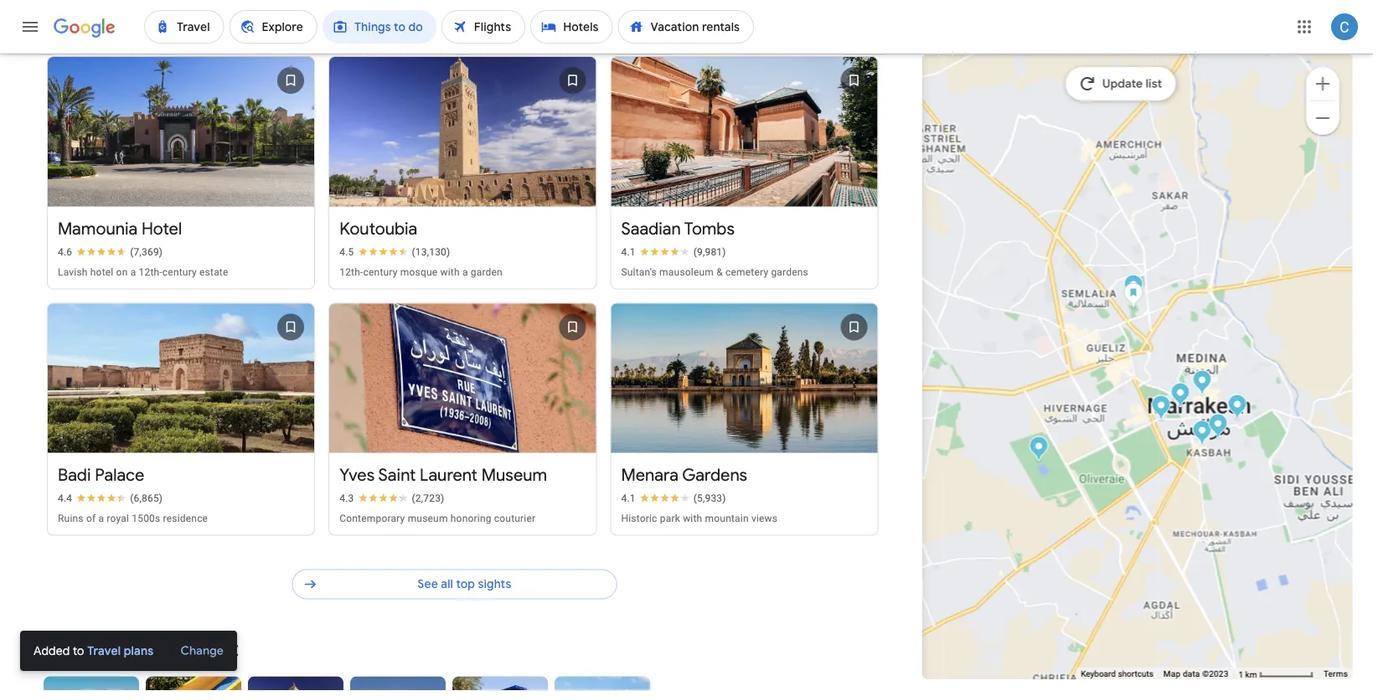 Task type: locate. For each thing, give the bounding box(es) containing it.
mosque
[[400, 266, 438, 278]]

& inside garden with exotic plants & fountains 'link'
[[459, 20, 466, 32]]

honoring
[[451, 513, 492, 525]]

yves
[[340, 465, 375, 487]]

main menu image
[[20, 17, 40, 37]]

1 horizontal spatial 12th-
[[340, 266, 363, 278]]

0 horizontal spatial 12th-
[[139, 266, 162, 278]]

see
[[418, 578, 438, 593]]

mountain
[[705, 513, 749, 525]]

century
[[679, 20, 713, 32], [162, 266, 197, 278], [363, 266, 398, 278]]

0 horizontal spatial sights
[[85, 638, 139, 663]]

0 vertical spatial with
[[375, 20, 395, 32]]

4.3 out of 5 stars from 2,723 reviews image
[[340, 492, 445, 506]]

4.1 for menara gardens
[[621, 493, 636, 505]]

km
[[1246, 670, 1258, 680]]

sights inside button
[[478, 578, 512, 593]]

street
[[157, 20, 184, 32]]

all
[[441, 578, 453, 593]]

with
[[375, 20, 395, 32], [440, 266, 460, 278], [683, 513, 703, 525]]

4.3 out of 5 stars from 31,050 reviews image
[[58, 0, 169, 12]]

century left estate
[[162, 266, 197, 278]]

1 horizontal spatial sights
[[478, 578, 512, 593]]

status
[[20, 631, 1354, 671]]

century inside ornate 19th-century palace complex link
[[679, 20, 713, 32]]

& right the plants
[[459, 20, 466, 32]]

1 horizontal spatial a
[[130, 266, 136, 278]]

2 horizontal spatial &
[[717, 266, 723, 278]]

2 horizontal spatial with
[[683, 513, 703, 525]]

saint
[[378, 465, 416, 487]]

mamounia hotel image
[[1152, 395, 1171, 423]]

travel plans link
[[87, 637, 154, 665]]

4.1
[[621, 246, 636, 258], [621, 493, 636, 505]]

2 4.1 from the top
[[621, 493, 636, 505]]

zoom in map image
[[1313, 74, 1333, 94]]

0 horizontal spatial century
[[162, 266, 197, 278]]

jardin majorelle image
[[1124, 283, 1144, 310]]

status containing added to
[[20, 631, 1354, 671]]

1 4.1 from the top
[[621, 246, 636, 258]]

0 horizontal spatial a
[[98, 513, 104, 525]]

century down 4.5 out of 5 stars from 11,263 reviews image on the top of the page
[[679, 20, 713, 32]]

with down the (13,130)
[[440, 266, 460, 278]]

yves saint laurent museum image
[[1124, 274, 1144, 302]]

contemporary
[[340, 513, 405, 525]]

12th-
[[139, 266, 162, 278], [340, 266, 363, 278]]

badi palace
[[58, 465, 145, 487]]

2 vertical spatial with
[[683, 513, 703, 525]]

list
[[40, 0, 886, 543], [30, 671, 879, 691]]

with inside garden with exotic plants & fountains 'link'
[[375, 20, 395, 32]]

stalls
[[121, 20, 146, 32]]

of
[[86, 513, 96, 525]]

local
[[58, 20, 83, 32]]

4.5 out of 5 stars from 13,130 reviews image
[[340, 245, 450, 259]]

jemaa el-fnaa image
[[1193, 370, 1212, 398]]

data
[[1183, 669, 1201, 679]]

1 vertical spatial 4.1
[[621, 493, 636, 505]]

0 vertical spatial sights
[[478, 578, 512, 593]]

badi
[[58, 465, 91, 487]]

ruins
[[58, 513, 84, 525]]

0 horizontal spatial &
[[148, 20, 155, 32]]

map
[[1164, 669, 1181, 679]]

hotel
[[90, 266, 114, 278]]

sights
[[478, 578, 512, 593], [85, 638, 139, 663]]

0 vertical spatial list
[[40, 0, 886, 543]]

& right stalls
[[148, 20, 155, 32]]

save badi palace to collection image
[[271, 308, 311, 348]]

top sights region
[[30, 0, 886, 624]]

1 horizontal spatial &
[[459, 20, 466, 32]]

lavish hotel on a 12th-century estate
[[58, 266, 228, 278]]

century down 4.5 out of 5 stars from 13,130 reviews image
[[363, 266, 398, 278]]

12th- down 4.5
[[340, 266, 363, 278]]

1 vertical spatial sights
[[85, 638, 139, 663]]

1 vertical spatial with
[[440, 266, 460, 278]]

market
[[86, 20, 118, 32]]

19th-
[[655, 20, 679, 32]]

& inside local market stalls & street performers link
[[148, 20, 155, 32]]

save yves saint laurent museum to collection image
[[553, 308, 593, 348]]

list containing mamounia hotel
[[40, 0, 886, 543]]

saadian tombs image
[[1193, 420, 1212, 448]]

0 horizontal spatial with
[[375, 20, 395, 32]]

©2023
[[1203, 669, 1229, 679]]

a left garden
[[463, 266, 468, 278]]

historic park with mountain views
[[621, 513, 778, 525]]

a
[[130, 266, 136, 278], [463, 266, 468, 278], [98, 513, 104, 525]]

(2,723)
[[412, 493, 445, 505]]

local market stalls & street performers
[[58, 20, 238, 32]]

saadian
[[621, 219, 681, 240]]

hotel
[[142, 219, 182, 240]]

2 horizontal spatial century
[[679, 20, 713, 32]]

koutoubia
[[340, 219, 418, 240]]

list
[[1146, 76, 1163, 91]]

with right park
[[683, 513, 703, 525]]

with down the 4.4 out of 5 stars from 40,927 reviews "image"
[[375, 20, 395, 32]]

keyboard
[[1081, 669, 1116, 679]]

complex
[[749, 20, 788, 32]]

mausoleum
[[660, 266, 714, 278]]

outdoors image
[[453, 677, 548, 691]]

4.1 up historic
[[621, 493, 636, 505]]

interest
[[170, 638, 239, 663]]

a right on at top left
[[130, 266, 136, 278]]

1 horizontal spatial with
[[440, 266, 460, 278]]

0 vertical spatial 4.1
[[621, 246, 636, 258]]

1 km
[[1239, 670, 1260, 680]]

lavish
[[58, 266, 88, 278]]

4.1 up sultan's at top left
[[621, 246, 636, 258]]

&
[[148, 20, 155, 32], [459, 20, 466, 32], [717, 266, 723, 278]]

1
[[1239, 670, 1244, 680]]

terms link
[[1324, 669, 1349, 679]]

(6,865)
[[130, 493, 163, 505]]

12th-century mosque with a garden
[[340, 266, 503, 278]]

royal
[[107, 513, 129, 525]]

12th- down (7,369)
[[139, 266, 162, 278]]

menara
[[621, 465, 679, 487]]

& down (9,981)
[[717, 266, 723, 278]]

1500s
[[132, 513, 160, 525]]

a right of
[[98, 513, 104, 525]]

palace
[[716, 20, 746, 32]]

save saadian tombs to collection image
[[834, 61, 875, 101]]

1 horizontal spatial century
[[363, 266, 398, 278]]

to
[[73, 644, 84, 659]]

ornate 19th-century palace complex link
[[611, 0, 878, 42]]

museum
[[408, 513, 448, 525]]

mamounia
[[58, 219, 138, 240]]



Task type: describe. For each thing, give the bounding box(es) containing it.
fountains
[[469, 20, 512, 32]]

by
[[143, 638, 165, 663]]

4.1 out of 5 stars from 5,933 reviews image
[[621, 492, 726, 506]]

change
[[180, 644, 224, 659]]

art & culture image
[[248, 677, 344, 691]]

(9,981)
[[694, 246, 726, 258]]

tombs
[[684, 219, 735, 240]]

4.1 for saadian tombs
[[621, 246, 636, 258]]

bahia palace image
[[1228, 394, 1247, 422]]

cemetery
[[726, 266, 769, 278]]

terms
[[1324, 669, 1349, 679]]

garden
[[340, 20, 373, 32]]

ornate
[[621, 20, 652, 32]]

saadian tombs
[[621, 219, 735, 240]]

local favorites image
[[44, 677, 139, 691]]

kid friendly image
[[146, 677, 241, 691]]

4.1 out of 5 stars from 9,981 reviews image
[[621, 245, 726, 259]]

map data ©2023
[[1164, 669, 1229, 679]]

badi palace image
[[1209, 414, 1228, 441]]

update
[[1103, 76, 1144, 91]]

sultan's
[[621, 266, 657, 278]]

yves saint laurent museum
[[340, 465, 547, 487]]

4.4 out of 5 stars from 40,927 reviews image
[[340, 0, 450, 12]]

plants
[[428, 20, 457, 32]]

top sights by interest region
[[30, 624, 879, 691]]

4.4
[[58, 493, 72, 505]]

local market stalls & street performers link
[[48, 0, 314, 42]]

palace
[[95, 465, 145, 487]]

views
[[752, 513, 778, 525]]

(13,130)
[[412, 246, 450, 258]]

top
[[47, 638, 80, 663]]

estate
[[200, 266, 228, 278]]

4.6 out of 5 stars from 7,369 reviews image
[[58, 245, 163, 259]]

laurent
[[420, 465, 478, 487]]

ornate 19th-century palace complex
[[621, 20, 788, 32]]

2 horizontal spatial a
[[463, 266, 468, 278]]

exotic
[[398, 20, 426, 32]]

save menara gardens to collection image
[[834, 308, 875, 348]]

menara gardens
[[621, 465, 748, 487]]

couturier
[[494, 513, 536, 525]]

top
[[456, 578, 475, 593]]

zoom out map image
[[1313, 108, 1333, 128]]

ruins of a royal 1500s residence
[[58, 513, 208, 525]]

added
[[34, 644, 70, 659]]

garden
[[471, 266, 503, 278]]

4.3
[[340, 493, 354, 505]]

history image
[[350, 677, 446, 691]]

gardens
[[771, 266, 809, 278]]

garden with exotic plants & fountains
[[340, 20, 512, 32]]

2 12th- from the left
[[340, 266, 363, 278]]

shortcuts
[[1118, 669, 1154, 679]]

mamounia hotel
[[58, 219, 182, 240]]

performers
[[187, 20, 238, 32]]

historic
[[621, 513, 658, 525]]

update list button
[[1066, 67, 1176, 101]]

on
[[116, 266, 128, 278]]

save koutoubia to collection image
[[553, 61, 593, 101]]

top sights by interest
[[47, 638, 239, 663]]

gardens
[[682, 465, 748, 487]]

4.6
[[58, 246, 72, 258]]

keyboard shortcuts button
[[1081, 668, 1154, 680]]

travel
[[87, 644, 121, 659]]

4.5 out of 5 stars from 11,263 reviews image
[[621, 0, 732, 12]]

change button
[[169, 631, 235, 671]]

(5,933)
[[694, 493, 726, 505]]

(7,369)
[[130, 246, 163, 258]]

menara gardens image
[[1028, 426, 1050, 464]]

1 12th- from the left
[[139, 266, 162, 278]]

plans
[[124, 644, 154, 659]]

4.4 out of 5 stars from 6,865 reviews image
[[58, 492, 163, 506]]

1 vertical spatial list
[[30, 671, 879, 691]]

4.5
[[340, 246, 354, 258]]

1 km button
[[1234, 668, 1319, 681]]

list inside top sights region
[[40, 0, 886, 543]]

keyboard shortcuts
[[1081, 669, 1154, 679]]

added to travel plans
[[34, 644, 154, 659]]

museum
[[482, 465, 547, 487]]

koutoubia image
[[1171, 383, 1190, 410]]

sultan's mausoleum & cemetery gardens
[[621, 266, 809, 278]]

save mamounia hotel to collection image
[[271, 61, 311, 101]]

museums image
[[555, 677, 650, 691]]

map region
[[730, 26, 1374, 691]]

contemporary museum honoring couturier
[[340, 513, 536, 525]]

see all top sights
[[418, 578, 512, 593]]

garden with exotic plants & fountains link
[[330, 0, 596, 42]]

residence
[[163, 513, 208, 525]]

see all top sights button
[[292, 565, 617, 605]]

park
[[660, 513, 681, 525]]



Task type: vqa. For each thing, say whether or not it's contained in the screenshot.
estate
yes



